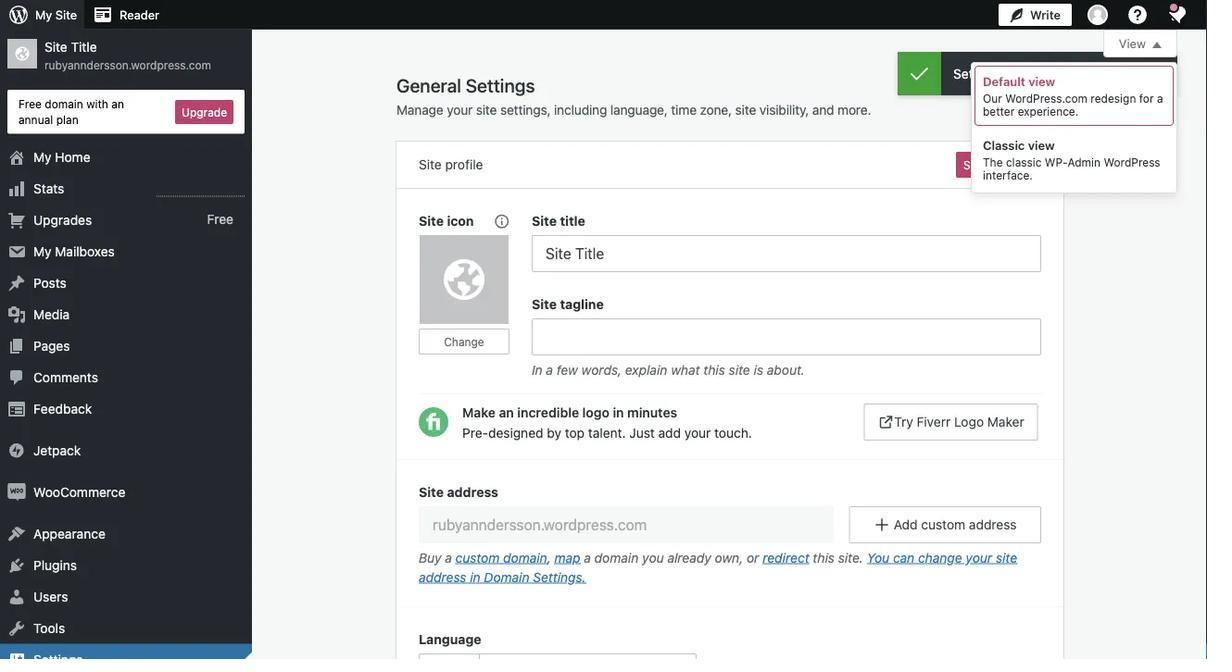 Task type: locate. For each thing, give the bounding box(es) containing it.
1 horizontal spatial this
[[813, 550, 835, 566]]

settings
[[992, 158, 1034, 171]]

custom
[[921, 518, 966, 533], [456, 550, 500, 566]]

1 vertical spatial an
[[499, 405, 514, 421]]

can
[[893, 550, 915, 566]]

you
[[867, 550, 890, 566]]

img image left woocommerce
[[7, 483, 26, 502]]

Site address text field
[[419, 507, 834, 544]]

free inside free domain with an annual plan
[[19, 97, 42, 110]]

an up designed
[[499, 405, 514, 421]]

make
[[462, 405, 496, 421]]

site down general settings
[[476, 102, 497, 118]]

write
[[1030, 8, 1061, 22]]

default view our wordpress.com redesign for a better experience.
[[983, 74, 1164, 118]]

2 vertical spatial my
[[33, 244, 51, 259]]

group containing site tagline
[[532, 295, 1042, 385]]

2 vertical spatial your
[[966, 550, 993, 566]]

site left "title"
[[532, 213, 557, 228]]

change
[[444, 335, 484, 348]]

my for my home
[[33, 149, 51, 165]]

site title group
[[532, 211, 1042, 272]]

0 vertical spatial img image
[[7, 442, 26, 460]]

free for free
[[207, 212, 234, 228]]

profile
[[445, 157, 483, 172]]

0 horizontal spatial your
[[447, 102, 473, 118]]

1 horizontal spatial your
[[685, 426, 711, 441]]

an
[[111, 97, 124, 110], [499, 405, 514, 421]]

my left home
[[33, 149, 51, 165]]

free up annual plan
[[19, 97, 42, 110]]

domain up annual plan
[[45, 97, 83, 110]]

logo
[[955, 415, 984, 430]]

site.
[[838, 550, 864, 566]]

1 vertical spatial address
[[969, 518, 1017, 533]]

1 vertical spatial group
[[397, 460, 1064, 608]]

0 vertical spatial group
[[532, 295, 1042, 385]]

in left the domain
[[470, 570, 481, 585]]

free down highest hourly views 0 image
[[207, 212, 234, 228]]

tools
[[33, 621, 65, 636]]

classic
[[983, 138, 1025, 152]]

notice status
[[898, 52, 1178, 95]]

view inside classic view the classic wp-admin wordpress interface.
[[1028, 138, 1055, 152]]

1 vertical spatial view
[[1028, 138, 1055, 152]]

0 vertical spatial address
[[447, 485, 499, 500]]

buy a custom domain , map a domain you already own, or redirect this site.
[[419, 550, 864, 566]]

try fiverr logo maker
[[895, 415, 1025, 430]]

address down pre- on the left of page
[[447, 485, 499, 500]]

group
[[532, 295, 1042, 385], [397, 460, 1064, 608]]

0 vertical spatial in
[[613, 405, 624, 421]]

successfully!
[[1045, 66, 1123, 81]]

0 horizontal spatial custom
[[456, 550, 500, 566]]

site inside 'site icon' group
[[419, 213, 444, 228]]

0 vertical spatial an
[[111, 97, 124, 110]]

site up title
[[55, 8, 77, 22]]

in a few words, explain what this site is about.
[[532, 362, 805, 378]]

top
[[565, 426, 585, 441]]

view inside default view our wordpress.com redesign for a better experience.
[[1029, 74, 1056, 88]]

2 horizontal spatial your
[[966, 550, 993, 566]]

own,
[[715, 550, 743, 566]]

jetpack link
[[0, 435, 252, 467]]

1 vertical spatial free
[[207, 212, 234, 228]]

a right the 'for'
[[1157, 92, 1164, 105]]

words,
[[582, 362, 622, 378]]

your right the 'change'
[[966, 550, 993, 566]]

settings,
[[500, 102, 551, 118]]

site for site address
[[419, 485, 444, 500]]

2 vertical spatial address
[[419, 570, 467, 585]]

1 vertical spatial my
[[33, 149, 51, 165]]

my for my site
[[35, 8, 52, 22]]

reader
[[120, 8, 159, 22]]

woocommerce link
[[0, 477, 252, 508]]

media link
[[0, 299, 252, 330]]

0 horizontal spatial free
[[19, 97, 42, 110]]

site tagline
[[532, 297, 604, 312]]

domain
[[484, 570, 530, 585]]

domain up the domain
[[503, 550, 547, 566]]

2 img image from the top
[[7, 483, 26, 502]]

1 img image from the top
[[7, 442, 26, 460]]

feedback link
[[0, 393, 252, 425]]

site title
[[532, 213, 586, 228]]

address
[[447, 485, 499, 500], [969, 518, 1017, 533], [419, 570, 467, 585]]

my home
[[33, 149, 90, 165]]

img image left jetpack
[[7, 442, 26, 460]]

in
[[613, 405, 624, 421], [470, 570, 481, 585]]

site address
[[419, 485, 499, 500]]

highest hourly views 0 image
[[157, 185, 245, 197]]

in inside make an incredible logo in minutes pre-designed by top talent. just add your touch.
[[613, 405, 624, 421]]

more information image
[[493, 213, 510, 229]]

your down general settings
[[447, 102, 473, 118]]

manage
[[397, 102, 444, 118]]

time
[[671, 102, 697, 118]]

Site tagline text field
[[532, 319, 1042, 356]]

address down buy
[[419, 570, 467, 585]]

add custom address
[[894, 518, 1017, 533]]

view up wordpress.com
[[1029, 74, 1056, 88]]

domain
[[45, 97, 83, 110], [503, 550, 547, 566], [595, 550, 639, 566]]

img image
[[7, 442, 26, 460], [7, 483, 26, 502]]

domain inside free domain with an annual plan
[[45, 97, 83, 110]]

view up wp-
[[1028, 138, 1055, 152]]

an right with
[[111, 97, 124, 110]]

language,
[[611, 102, 668, 118]]

address right add
[[969, 518, 1017, 533]]

make an incredible logo in minutes pre-designed by top talent. just add your touch.
[[462, 405, 752, 441]]

zone,
[[700, 102, 732, 118]]

site for site profile
[[419, 157, 442, 172]]

a
[[1157, 92, 1164, 105], [546, 362, 553, 378], [445, 550, 452, 566], [584, 550, 591, 566]]

jetpack
[[33, 443, 81, 458]]

1 vertical spatial custom
[[456, 550, 500, 566]]

0 horizontal spatial an
[[111, 97, 124, 110]]

view button
[[1104, 30, 1178, 58]]

1 vertical spatial in
[[470, 570, 481, 585]]

is
[[754, 362, 764, 378]]

img image inside woocommerce link
[[7, 483, 26, 502]]

1 horizontal spatial an
[[499, 405, 514, 421]]

just
[[630, 426, 655, 441]]

img image inside jetpack link
[[7, 442, 26, 460]]

free for free domain with an annual plan
[[19, 97, 42, 110]]

reader link
[[84, 0, 167, 30]]

this
[[704, 362, 725, 378], [813, 550, 835, 566]]

my left reader link
[[35, 8, 52, 22]]

site inside you can change your site address in domain settings.
[[996, 550, 1018, 566]]

domain down site address text field
[[595, 550, 639, 566]]

site left icon
[[419, 213, 444, 228]]

stats
[[33, 181, 64, 196]]

1 vertical spatial img image
[[7, 483, 26, 502]]

1 vertical spatial your
[[685, 426, 711, 441]]

site left title
[[44, 39, 67, 55]]

your inside general settings manage your site settings, including language, time zone, site visibility, and more.
[[447, 102, 473, 118]]

custom up the domain
[[456, 550, 500, 566]]

title
[[71, 39, 97, 55]]

1 horizontal spatial free
[[207, 212, 234, 228]]

site left is at the bottom right
[[729, 362, 750, 378]]

few
[[557, 362, 578, 378]]

your
[[447, 102, 473, 118], [685, 426, 711, 441], [966, 550, 993, 566]]

saved
[[1007, 66, 1042, 81]]

custom inside add custom address link
[[921, 518, 966, 533]]

my for my mailboxes
[[33, 244, 51, 259]]

1 horizontal spatial custom
[[921, 518, 966, 533]]

our
[[983, 92, 1003, 105]]

a right in
[[546, 362, 553, 378]]

site left the tagline
[[532, 297, 557, 312]]

site inside site title group
[[532, 213, 557, 228]]

site inside site title rubyanndersson.wordpress.com
[[44, 39, 67, 55]]

0 horizontal spatial domain
[[45, 97, 83, 110]]

0 vertical spatial free
[[19, 97, 42, 110]]

0 vertical spatial your
[[447, 102, 473, 118]]

0 horizontal spatial in
[[470, 570, 481, 585]]

try
[[895, 415, 914, 430]]

site down add custom address
[[996, 550, 1018, 566]]

woocommerce
[[33, 485, 125, 500]]

0 vertical spatial this
[[704, 362, 725, 378]]

my up posts
[[33, 244, 51, 259]]

0 vertical spatial my
[[35, 8, 52, 22]]

1 horizontal spatial domain
[[503, 550, 547, 566]]

this left site. on the bottom of the page
[[813, 550, 835, 566]]

your inside you can change your site address in domain settings.
[[966, 550, 993, 566]]

save settings
[[964, 158, 1034, 171]]

1 horizontal spatial in
[[613, 405, 624, 421]]

interface.
[[983, 169, 1033, 182]]

0 vertical spatial view
[[1029, 74, 1056, 88]]

try fiverr logo maker link
[[864, 404, 1039, 441]]

redirect
[[763, 550, 810, 566]]

site left 'profile'
[[419, 157, 442, 172]]

address inside add custom address link
[[969, 518, 1017, 533]]

in right logo
[[613, 405, 624, 421]]

classic
[[1006, 156, 1042, 169]]

site up buy
[[419, 485, 444, 500]]

site icon group
[[419, 211, 532, 385]]

site inside the my site link
[[55, 8, 77, 22]]

and more.
[[813, 102, 871, 118]]

with
[[86, 97, 108, 110]]

site
[[476, 102, 497, 118], [735, 102, 756, 118], [729, 362, 750, 378], [996, 550, 1018, 566]]

custom domain link
[[456, 550, 547, 566]]

explain
[[625, 362, 668, 378]]

this right what
[[704, 362, 725, 378]]

2 horizontal spatial domain
[[595, 550, 639, 566]]

0 vertical spatial custom
[[921, 518, 966, 533]]

custom up the 'change'
[[921, 518, 966, 533]]

your right add on the bottom right
[[685, 426, 711, 441]]



Task type: describe. For each thing, give the bounding box(es) containing it.
plugins link
[[0, 550, 252, 582]]

an inside make an incredible logo in minutes pre-designed by top talent. just add your touch.
[[499, 405, 514, 421]]

plugins
[[33, 558, 77, 573]]

admin
[[1068, 156, 1101, 169]]

your inside make an incredible logo in minutes pre-designed by top talent. just add your touch.
[[685, 426, 711, 441]]

wordpress
[[1104, 156, 1161, 169]]

my profile image
[[1088, 5, 1108, 25]]

maker
[[988, 415, 1025, 430]]

fiverr small logo image
[[419, 408, 449, 437]]

settings.
[[533, 570, 586, 585]]

appearance
[[33, 526, 105, 542]]

add custom address link
[[849, 507, 1042, 544]]

site for site title rubyanndersson.wordpress.com
[[44, 39, 67, 55]]

mailboxes
[[55, 244, 115, 259]]

feedback
[[33, 401, 92, 417]]

you
[[642, 550, 664, 566]]

my site link
[[0, 0, 84, 30]]

designed
[[488, 426, 544, 441]]

address inside you can change your site address in domain settings.
[[419, 570, 467, 585]]

1 vertical spatial this
[[813, 550, 835, 566]]

wp-
[[1045, 156, 1068, 169]]

site icon
[[419, 213, 474, 228]]

stats link
[[0, 173, 252, 204]]

annual plan
[[19, 113, 78, 126]]

by
[[547, 426, 562, 441]]

change button
[[419, 329, 510, 355]]

you can change your site address in domain settings.
[[419, 550, 1018, 585]]

language
[[419, 632, 482, 647]]

change
[[918, 550, 963, 566]]

users
[[33, 589, 68, 605]]

title
[[560, 213, 586, 228]]

buy
[[419, 550, 442, 566]]

tagline
[[560, 297, 604, 312]]

general settings main content
[[397, 30, 1178, 660]]

pages
[[33, 338, 70, 354]]

in
[[532, 362, 543, 378]]

open image
[[1153, 42, 1162, 48]]

site for site icon
[[419, 213, 444, 228]]

upgrade button
[[175, 100, 234, 124]]

add
[[658, 426, 681, 441]]

site profile
[[419, 157, 483, 172]]

home
[[55, 149, 90, 165]]

site right the zone,
[[735, 102, 756, 118]]

upgrades
[[33, 212, 92, 228]]

write link
[[999, 0, 1072, 30]]

redesign
[[1091, 92, 1137, 105]]

Site title text field
[[532, 235, 1042, 272]]

logo
[[583, 405, 610, 421]]

rubyanndersson.wordpress.com
[[44, 59, 211, 72]]

settings saved successfully!
[[954, 66, 1123, 81]]

what
[[671, 362, 700, 378]]

site for site tagline
[[532, 297, 557, 312]]

touch.
[[715, 426, 752, 441]]

dismiss image
[[1145, 62, 1168, 84]]

redirect link
[[763, 550, 810, 566]]

better
[[983, 105, 1015, 118]]

site for site title
[[532, 213, 557, 228]]

wordpress.com
[[1006, 92, 1088, 105]]

upgrade
[[182, 105, 227, 118]]

save
[[964, 158, 989, 171]]

help image
[[1127, 4, 1149, 26]]

free domain with an annual plan
[[19, 97, 124, 126]]

manage your notifications image
[[1167, 4, 1189, 26]]

save settings button
[[956, 152, 1042, 178]]

img image for woocommerce
[[7, 483, 26, 502]]

general settings
[[397, 74, 535, 96]]

view for classic view
[[1028, 138, 1055, 152]]

talent.
[[588, 426, 626, 441]]

view for default view
[[1029, 74, 1056, 88]]

my mailboxes link
[[0, 236, 252, 267]]

comments
[[33, 370, 98, 385]]

you can change your site address in domain settings. link
[[419, 550, 1018, 585]]

a right map
[[584, 550, 591, 566]]

icon
[[447, 213, 474, 228]]

classic view the classic wp-admin wordpress interface.
[[983, 138, 1161, 182]]

visibility,
[[760, 102, 809, 118]]

site title rubyanndersson.wordpress.com
[[44, 39, 211, 72]]

appearance link
[[0, 519, 252, 550]]

group containing site address
[[397, 460, 1064, 608]]

a right buy
[[445, 550, 452, 566]]

settings
[[954, 66, 1003, 81]]

pages link
[[0, 330, 252, 362]]

language group
[[419, 630, 1042, 660]]

view
[[1119, 37, 1146, 51]]

default
[[983, 74, 1026, 88]]

incredible
[[518, 405, 579, 421]]

about.
[[767, 362, 805, 378]]

the
[[983, 156, 1003, 169]]

a inside default view our wordpress.com redesign for a better experience.
[[1157, 92, 1164, 105]]

minutes
[[628, 405, 678, 421]]

pre-
[[462, 426, 488, 441]]

an inside free domain with an annual plan
[[111, 97, 124, 110]]

my site
[[35, 8, 77, 22]]

comments link
[[0, 362, 252, 393]]

or
[[747, 550, 759, 566]]

map link
[[555, 550, 581, 566]]

general settings manage your site settings, including language, time zone, site visibility, and more.
[[397, 74, 871, 118]]

users link
[[0, 582, 252, 613]]

,
[[547, 550, 551, 566]]

in inside you can change your site address in domain settings.
[[470, 570, 481, 585]]

img image for jetpack
[[7, 442, 26, 460]]

fiverr
[[917, 415, 951, 430]]

add
[[894, 518, 918, 533]]

media
[[33, 307, 70, 322]]

map
[[555, 550, 581, 566]]

0 horizontal spatial this
[[704, 362, 725, 378]]



Task type: vqa. For each thing, say whether or not it's contained in the screenshot.
What
yes



